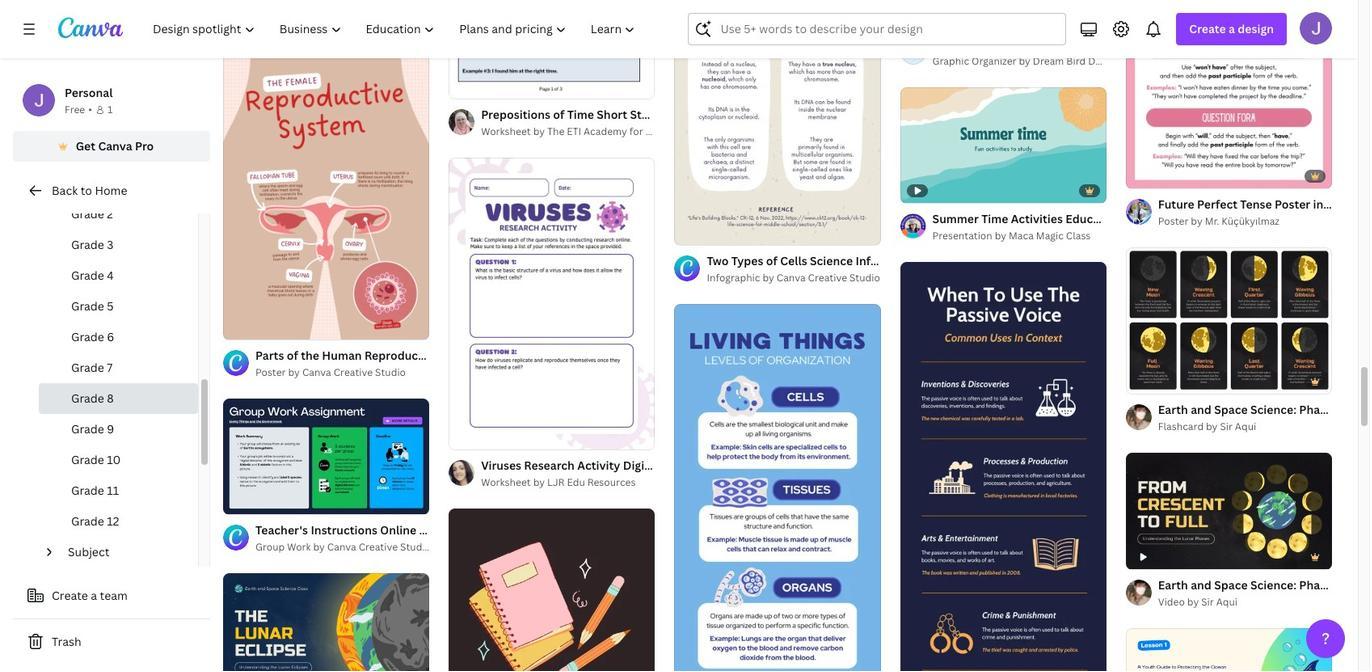 Task type: locate. For each thing, give the bounding box(es) containing it.
canva inside the teacher's instructions online class group work group work by canva creative studio
[[327, 540, 356, 554]]

create a team
[[52, 588, 128, 603]]

1 of 3
[[460, 79, 483, 91]]

of for 3
[[467, 79, 476, 91]]

of inside "link"
[[467, 79, 476, 91]]

grade inside grade 10 link
[[71, 452, 104, 467]]

0 horizontal spatial sir
[[1201, 595, 1214, 609]]

of
[[467, 79, 476, 91], [467, 430, 476, 442]]

grade 5 link
[[39, 291, 198, 322]]

grade inside "grade 6" link
[[71, 329, 104, 344]]

dream
[[1033, 54, 1064, 68]]

10 grade from the top
[[71, 483, 104, 498]]

11 grade from the top
[[71, 513, 104, 529]]

aqui
[[1235, 420, 1256, 434], [1216, 595, 1238, 609]]

create a design button
[[1177, 13, 1287, 45]]

2 of from the top
[[467, 430, 476, 442]]

0 vertical spatial studio
[[850, 271, 880, 285]]

designs
[[1088, 54, 1125, 68]]

1
[[460, 79, 465, 91], [107, 103, 113, 116], [460, 430, 465, 442]]

pink
[[1326, 196, 1350, 212]]

•
[[88, 103, 92, 116]]

7
[[107, 360, 113, 375]]

create left design
[[1190, 21, 1226, 36]]

1 horizontal spatial 3
[[478, 79, 483, 91]]

sir
[[1220, 420, 1233, 434], [1201, 595, 1214, 609]]

grade down grade 2
[[71, 237, 104, 252]]

a for design
[[1229, 21, 1235, 36]]

flashcard
[[1158, 420, 1204, 434]]

a left team
[[91, 588, 97, 603]]

aqui right video
[[1216, 595, 1238, 609]]

create for create a design
[[1190, 21, 1226, 36]]

0 vertical spatial 1
[[460, 79, 465, 91]]

0 vertical spatial create
[[1190, 21, 1226, 36]]

studio inside the teacher's instructions online class group work group work by canva creative studio
[[400, 540, 431, 554]]

maca
[[1009, 229, 1034, 243]]

9 grade from the top
[[71, 452, 104, 467]]

studio for poster by canva creative studio
[[375, 365, 406, 379]]

grade inside grade 2 link
[[71, 206, 104, 222]]

graphic organizer by dream bird designs
[[933, 54, 1125, 68]]

create a design
[[1190, 21, 1274, 36]]

worksheet left ljr
[[481, 475, 531, 489]]

1 for 1 of 4
[[460, 430, 465, 442]]

2 horizontal spatial poster
[[1275, 196, 1311, 212]]

0 vertical spatial group
[[451, 522, 485, 538]]

1 inside "link"
[[460, 79, 465, 91]]

subject
[[68, 544, 109, 559]]

1 horizontal spatial presentation
[[933, 229, 993, 243]]

0 vertical spatial aqui
[[1235, 420, 1256, 434]]

0 vertical spatial work
[[488, 522, 516, 538]]

creative
[[808, 271, 847, 285], [334, 365, 373, 379], [359, 540, 398, 554]]

class inside the teacher's instructions online class group work group work by canva creative studio
[[419, 522, 448, 538]]

future perfect tense poster in pink wh poster by mr. küçükyılmaz
[[1158, 196, 1370, 228]]

Search search field
[[721, 14, 1056, 44]]

1 vertical spatial worksheet
[[481, 475, 531, 489]]

presentation left ilona-
[[255, 15, 315, 28]]

0 vertical spatial 3
[[478, 79, 483, 91]]

0 horizontal spatial poster
[[255, 365, 286, 379]]

4 inside 1 of 4 link
[[478, 430, 484, 442]]

1 vertical spatial of
[[467, 430, 476, 442]]

a
[[1229, 21, 1235, 36], [91, 588, 97, 603]]

1 horizontal spatial work
[[488, 522, 516, 538]]

grade left 7
[[71, 360, 104, 375]]

organizer
[[972, 54, 1017, 68]]

teacher's instructions online class group work group work by canva creative studio
[[255, 522, 516, 554]]

get
[[76, 138, 95, 154]]

1 vertical spatial 1
[[107, 103, 113, 116]]

a left design
[[1229, 21, 1235, 36]]

creative for infographic by canva creative studio
[[808, 271, 847, 285]]

1 grade from the top
[[71, 206, 104, 222]]

grade 8
[[71, 390, 114, 406]]

11
[[107, 483, 119, 498]]

2 worksheet from the top
[[481, 475, 531, 489]]

class right the magic
[[1066, 229, 1091, 243]]

aqui right flashcard
[[1235, 420, 1256, 434]]

0 horizontal spatial class
[[419, 522, 448, 538]]

grade 7
[[71, 360, 113, 375]]

grade left "2"
[[71, 206, 104, 222]]

1 vertical spatial 4
[[478, 430, 484, 442]]

grade inside "grade 12" link
[[71, 513, 104, 529]]

grade 11 link
[[39, 475, 198, 506]]

work down worksheet by ljr edu resources
[[488, 522, 516, 538]]

magic
[[1036, 229, 1064, 243]]

0 horizontal spatial a
[[91, 588, 97, 603]]

0 vertical spatial creative
[[808, 271, 847, 285]]

get canva pro
[[76, 138, 154, 154]]

8 grade from the top
[[71, 421, 104, 437]]

infographic
[[707, 271, 760, 285]]

1 vertical spatial work
[[287, 540, 311, 554]]

academy
[[584, 125, 627, 138]]

1 vertical spatial sir
[[1201, 595, 1214, 609]]

6 grade from the top
[[71, 360, 104, 375]]

class right online
[[419, 522, 448, 538]]

1 vertical spatial a
[[91, 588, 97, 603]]

of for 4
[[467, 430, 476, 442]]

1 vertical spatial create
[[52, 588, 88, 603]]

poster by canva creative studio link
[[255, 365, 429, 381]]

0 vertical spatial class
[[1066, 229, 1091, 243]]

grade inside grade 3 link
[[71, 237, 104, 252]]

instructions
[[311, 522, 378, 538]]

1 vertical spatial group
[[255, 540, 285, 554]]

1 horizontal spatial sir
[[1220, 420, 1233, 434]]

grade 3
[[71, 237, 114, 252]]

pink and yellow grammar and composition junior high microsoft teams tile image
[[449, 509, 655, 671]]

infographic by canva creative studio
[[707, 271, 880, 285]]

0 vertical spatial sir
[[1220, 420, 1233, 434]]

canva inside button
[[98, 138, 132, 154]]

7 grade from the top
[[71, 390, 104, 406]]

trash link
[[13, 626, 210, 658]]

1 vertical spatial studio
[[375, 365, 406, 379]]

0 vertical spatial of
[[467, 79, 476, 91]]

0 horizontal spatial presentation
[[255, 15, 315, 28]]

1 vertical spatial creative
[[334, 365, 373, 379]]

1 of 4
[[460, 430, 484, 442]]

grade inside the grade 5 "link"
[[71, 298, 104, 314]]

a inside button
[[91, 588, 97, 603]]

grade for grade 7
[[71, 360, 104, 375]]

grade for grade 2
[[71, 206, 104, 222]]

0 horizontal spatial create
[[52, 588, 88, 603]]

create inside button
[[52, 588, 88, 603]]

2 vertical spatial creative
[[359, 540, 398, 554]]

studio inside infographic by canva creative studio "link"
[[850, 271, 880, 285]]

group
[[451, 522, 485, 538], [255, 540, 285, 554]]

küçükyılmaz
[[1222, 214, 1280, 228]]

1 vertical spatial 3
[[107, 237, 114, 252]]

ilona-
[[332, 15, 358, 28]]

grade 2
[[71, 206, 113, 222]]

1 vertical spatial class
[[419, 522, 448, 538]]

personal
[[65, 85, 113, 100]]

video
[[1158, 595, 1185, 609]]

3 grade from the top
[[71, 268, 104, 283]]

presentation by ilona-illustrations link
[[255, 14, 429, 30]]

flashcard by sir aqui link
[[1158, 419, 1332, 435]]

sir for video
[[1201, 595, 1214, 609]]

teacher's instructions online class group work image
[[223, 398, 429, 514]]

4 grade from the top
[[71, 298, 104, 314]]

None search field
[[688, 13, 1067, 45]]

grade inside grade 9 link
[[71, 421, 104, 437]]

canva
[[98, 138, 132, 154], [777, 271, 806, 285], [302, 365, 331, 379], [327, 540, 356, 554]]

group right online
[[451, 522, 485, 538]]

grade 9 link
[[39, 414, 198, 445]]

5 grade from the top
[[71, 329, 104, 344]]

presentation left maca
[[933, 229, 993, 243]]

grade 6 link
[[39, 322, 198, 352]]

aqui inside video by sir aqui link
[[1216, 595, 1238, 609]]

1 horizontal spatial create
[[1190, 21, 1226, 36]]

back
[[52, 183, 78, 198]]

viruses research activity digital worksheet in purple flat graphic style image
[[449, 158, 655, 449]]

presentation by ilona-illustrations
[[255, 15, 414, 28]]

0 horizontal spatial 4
[[107, 268, 114, 283]]

grade left '8'
[[71, 390, 104, 406]]

infographic by canva creative studio link
[[707, 270, 881, 286]]

in
[[1313, 196, 1324, 212]]

0 vertical spatial 4
[[107, 268, 114, 283]]

grade left 10 on the bottom of page
[[71, 452, 104, 467]]

grade left 12
[[71, 513, 104, 529]]

poster by canva creative studio
[[255, 365, 406, 379]]

8
[[107, 390, 114, 406]]

aqui inside flashcard by sir aqui link
[[1235, 420, 1256, 434]]

studio
[[850, 271, 880, 285], [375, 365, 406, 379], [400, 540, 431, 554]]

tense
[[1240, 196, 1272, 212]]

3
[[478, 79, 483, 91], [107, 237, 114, 252]]

group down teacher's
[[255, 540, 285, 554]]

1 horizontal spatial poster
[[1158, 214, 1189, 228]]

sir right flashcard
[[1220, 420, 1233, 434]]

a inside "dropdown button"
[[1229, 21, 1235, 36]]

grade inside grade 11 link
[[71, 483, 104, 498]]

grade down "grade 3"
[[71, 268, 104, 283]]

grade inside grade 7 link
[[71, 360, 104, 375]]

by for video by sir aqui
[[1187, 595, 1199, 609]]

2 vertical spatial poster
[[255, 365, 286, 379]]

0 vertical spatial presentation
[[255, 15, 315, 28]]

group work by canva creative studio link
[[255, 539, 431, 555]]

design
[[1238, 21, 1274, 36]]

teacher's instructions online class group work link
[[255, 521, 516, 539]]

1 vertical spatial presentation
[[933, 229, 993, 243]]

2 grade from the top
[[71, 237, 104, 252]]

grade for grade 5
[[71, 298, 104, 314]]

1 vertical spatial aqui
[[1216, 595, 1238, 609]]

sir right video
[[1201, 595, 1214, 609]]

sir inside flashcard by sir aqui link
[[1220, 420, 1233, 434]]

2 vertical spatial 1
[[460, 430, 465, 442]]

2 vertical spatial studio
[[400, 540, 431, 554]]

graphic
[[933, 54, 969, 68]]

learning
[[709, 125, 750, 138]]

prepositions of time short story writing worksheet in colorful simple style image
[[449, 0, 655, 99]]

work down teacher's
[[287, 540, 311, 554]]

grade left 9
[[71, 421, 104, 437]]

create left team
[[52, 588, 88, 603]]

5
[[107, 298, 114, 314]]

sir inside video by sir aqui link
[[1201, 595, 1214, 609]]

create inside "dropdown button"
[[1190, 21, 1226, 36]]

passive voice infographic in blue and orange bold style image
[[900, 262, 1107, 671]]

1 horizontal spatial 4
[[478, 430, 484, 442]]

1 worksheet from the top
[[481, 125, 531, 138]]

studio inside poster by canva creative studio "link"
[[375, 365, 406, 379]]

future perfect tense poster in pink wh link
[[1158, 196, 1370, 213]]

mr.
[[1205, 214, 1219, 228]]

by for worksheet by ljr edu resources
[[533, 475, 545, 489]]

grade left the 5
[[71, 298, 104, 314]]

0 vertical spatial a
[[1229, 21, 1235, 36]]

grade left the 6
[[71, 329, 104, 344]]

aqui for flashcard by sir aqui
[[1235, 420, 1256, 434]]

worksheet left the
[[481, 125, 531, 138]]

grade left 11 at the left
[[71, 483, 104, 498]]

0 vertical spatial worksheet
[[481, 125, 531, 138]]

9
[[107, 421, 114, 437]]

future
[[1158, 196, 1195, 212]]

1 horizontal spatial class
[[1066, 229, 1091, 243]]

grade inside grade 4 link
[[71, 268, 104, 283]]

1 horizontal spatial a
[[1229, 21, 1235, 36]]

1 horizontal spatial group
[[451, 522, 485, 538]]

worksheet
[[481, 125, 531, 138], [481, 475, 531, 489]]

4
[[107, 268, 114, 283], [478, 430, 484, 442]]

1 vertical spatial poster
[[1158, 214, 1189, 228]]

1 of from the top
[[467, 79, 476, 91]]



Task type: describe. For each thing, give the bounding box(es) containing it.
presentation for presentation by ilona-illustrations
[[255, 15, 315, 28]]

sir for flashcard
[[1220, 420, 1233, 434]]

parts of the human reproductive system science poster in light brown rose pink flat graphic style image
[[223, 48, 429, 339]]

grade for grade 9
[[71, 421, 104, 437]]

aqui for video by sir aqui
[[1216, 595, 1238, 609]]

by for worksheet by the eti academy for teaching and learning
[[533, 125, 545, 138]]

3 inside "link"
[[478, 79, 483, 91]]

wh
[[1353, 196, 1370, 212]]

worksheet by ljr edu resources
[[481, 475, 636, 489]]

grade 9
[[71, 421, 114, 437]]

grade for grade 6
[[71, 329, 104, 344]]

earth and space science: phases of the moon educational flashcard in dark gray, yellow, and orange illustrative style image
[[1126, 248, 1332, 394]]

resources
[[587, 475, 636, 489]]

grade 4
[[71, 268, 114, 283]]

free
[[65, 103, 85, 116]]

eti
[[567, 125, 581, 138]]

worksheet for worksheet by ljr edu resources
[[481, 475, 531, 489]]

the
[[547, 125, 565, 138]]

grade 6
[[71, 329, 114, 344]]

grade for grade 12
[[71, 513, 104, 529]]

0 horizontal spatial work
[[287, 540, 311, 554]]

create for create a team
[[52, 588, 88, 603]]

4 inside grade 4 link
[[107, 268, 114, 283]]

0 horizontal spatial 3
[[107, 237, 114, 252]]

for
[[630, 125, 643, 138]]

by inside the teacher's instructions online class group work group work by canva creative studio
[[313, 540, 325, 554]]

illustrations
[[358, 15, 414, 28]]

free •
[[65, 103, 92, 116]]

two types of cells science infographic in beige yellow hand drawn style image
[[675, 0, 881, 245]]

presentation by maca magic class link
[[933, 228, 1107, 244]]

classification of living things science graphic organizer in colorful lined style image
[[900, 0, 1107, 27]]

home
[[95, 183, 127, 198]]

trash
[[52, 634, 81, 649]]

12
[[107, 513, 119, 529]]

subject button
[[61, 537, 188, 568]]

by for poster by canva creative studio
[[288, 365, 300, 379]]

top level navigation element
[[142, 13, 650, 45]]

1 of 4 link
[[449, 158, 655, 450]]

jacob simon image
[[1300, 12, 1332, 44]]

grade for grade 8
[[71, 390, 104, 406]]

worksheet by the eti academy for teaching and learning
[[481, 125, 750, 138]]

by for presentation by ilona-illustrations
[[318, 15, 329, 28]]

pro
[[135, 138, 154, 154]]

by inside future perfect tense poster in pink wh poster by mr. küçükyılmaz
[[1191, 214, 1203, 228]]

0 horizontal spatial group
[[255, 540, 285, 554]]

worksheet by ljr edu resources link
[[481, 475, 655, 491]]

grade 5
[[71, 298, 114, 314]]

a for team
[[91, 588, 97, 603]]

grade 12
[[71, 513, 119, 529]]

1 of 3 link
[[449, 0, 655, 99]]

grade 4 link
[[39, 260, 198, 291]]

perfect
[[1197, 196, 1238, 212]]

10
[[107, 452, 121, 467]]

grade 12 link
[[39, 506, 198, 537]]

by for presentation by maca magic class
[[995, 229, 1007, 243]]

grade for grade 3
[[71, 237, 104, 252]]

poster by mr. küçükyılmaz link
[[1158, 213, 1332, 230]]

grade 10 link
[[39, 445, 198, 475]]

video by sir aqui
[[1158, 595, 1238, 609]]

grade for grade 4
[[71, 268, 104, 283]]

worksheet for worksheet by the eti academy for teaching and learning
[[481, 125, 531, 138]]

worksheet by the eti academy for teaching and learning link
[[481, 124, 750, 140]]

0 vertical spatial poster
[[1275, 196, 1311, 212]]

grade 10
[[71, 452, 121, 467]]

back to home
[[52, 183, 127, 198]]

and
[[689, 125, 707, 138]]

creative for poster by canva creative studio
[[334, 365, 373, 379]]

presentation for presentation by maca magic class
[[933, 229, 993, 243]]

bird
[[1067, 54, 1086, 68]]

by for flashcard by sir aqui
[[1206, 420, 1218, 434]]

cell organization levels infographic in blue grey in flat graphic style image
[[675, 304, 881, 671]]

back to home link
[[13, 175, 210, 207]]

create a team button
[[13, 580, 210, 612]]

ljr
[[547, 475, 565, 489]]

online
[[380, 522, 417, 538]]

flashcard by sir aqui
[[1158, 420, 1256, 434]]

grade 11
[[71, 483, 119, 498]]

teaching
[[646, 125, 687, 138]]

team
[[100, 588, 128, 603]]

1 for 1 of 3
[[460, 79, 465, 91]]

grade for grade 11
[[71, 483, 104, 498]]

to
[[81, 183, 92, 198]]

presentation by maca magic class
[[933, 229, 1091, 243]]

future perfect tense poster in pink white basic style image
[[1126, 0, 1332, 188]]

6
[[107, 329, 114, 344]]

creative inside the teacher's instructions online class group work group work by canva creative studio
[[359, 540, 398, 554]]

graphic organizer by dream bird designs link
[[933, 53, 1125, 69]]

edu
[[567, 475, 585, 489]]

teacher's
[[255, 522, 308, 538]]

studio for infographic by canva creative studio
[[850, 271, 880, 285]]

1 for 1
[[107, 103, 113, 116]]

by for infographic by canva creative studio
[[763, 271, 774, 285]]

grade 2 link
[[39, 199, 198, 230]]

video by sir aqui link
[[1158, 594, 1332, 610]]

grade for grade 10
[[71, 452, 104, 467]]

poster inside "link"
[[255, 365, 286, 379]]



Task type: vqa. For each thing, say whether or not it's contained in the screenshot.
the top poster
yes



